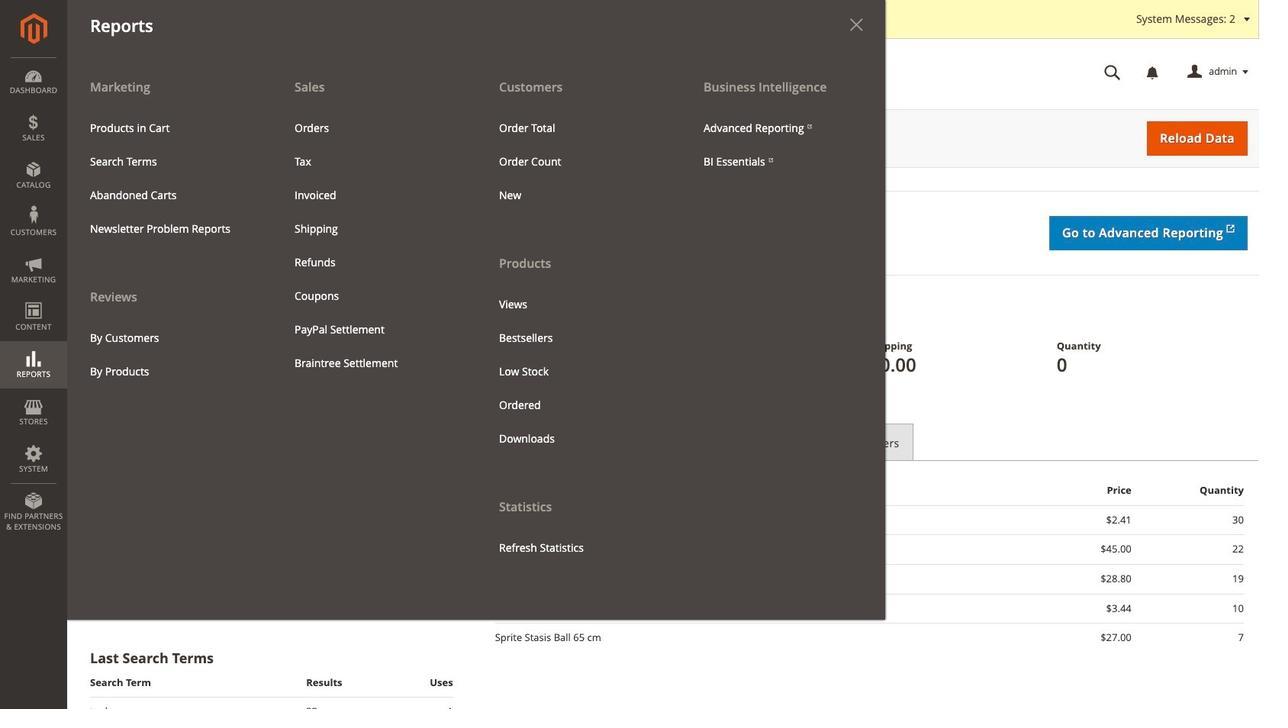 Task type: vqa. For each thing, say whether or not it's contained in the screenshot.
menu
yes



Task type: describe. For each thing, give the bounding box(es) containing it.
magento admin panel image
[[20, 13, 47, 44]]



Task type: locate. For each thing, give the bounding box(es) containing it.
menu bar
[[0, 0, 886, 620]]

menu
[[67, 70, 886, 620], [67, 70, 272, 388], [476, 70, 681, 565], [79, 111, 260, 246], [283, 111, 465, 380], [488, 111, 670, 212], [692, 111, 874, 178], [488, 287, 670, 455], [79, 321, 260, 388]]



